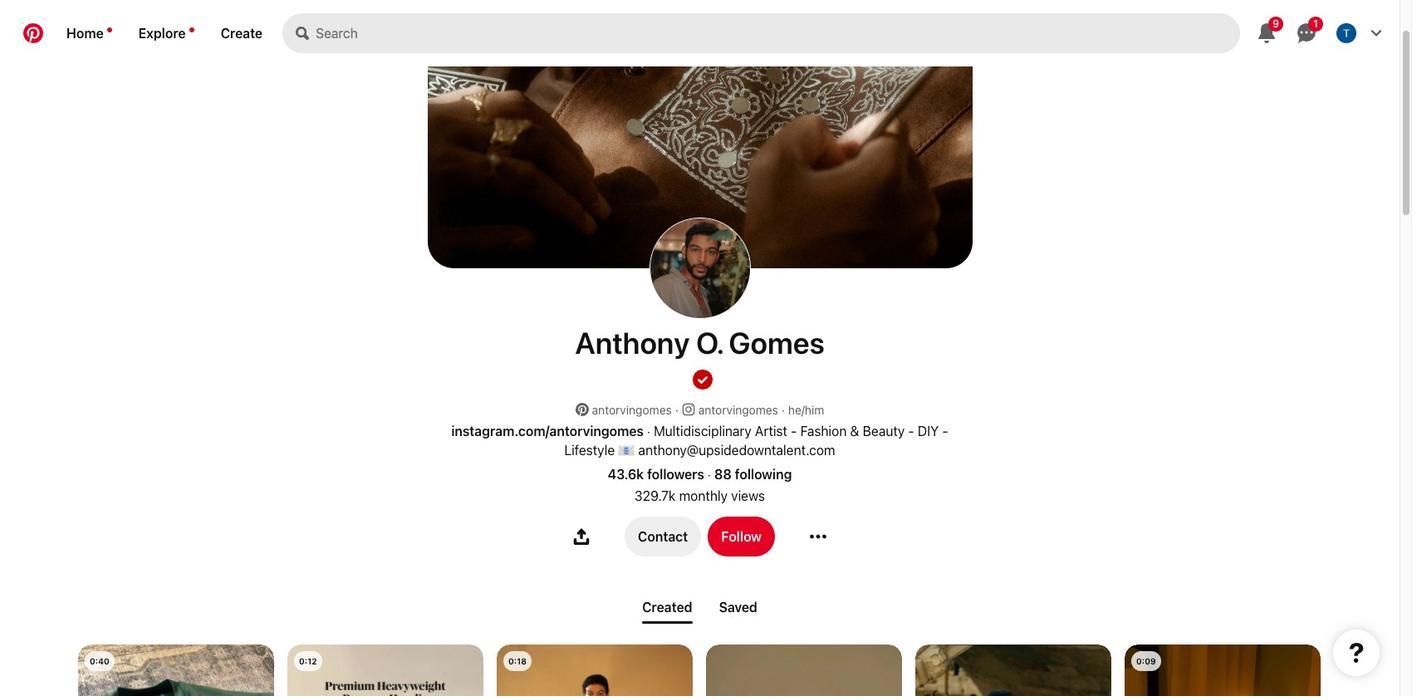 Task type: locate. For each thing, give the bounding box(es) containing it.
-
[[791, 424, 797, 439], [909, 424, 915, 439], [943, 424, 949, 439]]

explore link
[[125, 13, 207, 53]]

follow
[[722, 529, 762, 544]]

multidisciplinary
[[654, 424, 752, 439]]

notifications image
[[107, 27, 112, 32]]

saved
[[719, 600, 758, 615]]

antorvingomes up 📧 at the bottom of the page
[[592, 403, 672, 417]]

contact
[[638, 529, 688, 544]]

gomes
[[729, 325, 825, 361]]

- left 'diy'
[[909, 424, 915, 439]]

followers
[[648, 467, 705, 482]]

home
[[66, 26, 104, 41]]

· up followers
[[647, 425, 651, 439]]

1 horizontal spatial -
[[909, 424, 915, 439]]

notifications image
[[189, 27, 194, 32]]

explore
[[139, 26, 186, 41]]

· he/him
[[782, 403, 825, 417]]

- right the artist
[[791, 424, 797, 439]]

artist
[[755, 424, 788, 439]]

create
[[221, 26, 263, 41]]

- right 'diy'
[[943, 424, 949, 439]]

9
[[1273, 17, 1280, 30]]

warm lights and lamps add such a dreamy ambiance to any room! i love this tripod paint can lamp💡i linked a few similar lamps on my ltk click the link! vintage led bulb @philipshue @philipsglobal salt lamp @target beautiful paint can lamp - warm ambient light and moody vibes, vintage edison light bulbs follow my shop @antorvingomes on the @shop.ltk app to shop this post and get my exclusive app-only content! #liketkit #ltkhome #ltkvideo @shopltk image
[[1125, 645, 1322, 697]]

anthony o. gomes
[[575, 325, 825, 361]]

search icon image
[[296, 27, 309, 40]]

profile cover image image
[[428, 0, 973, 269]]

anthony@upsidedowntalent.com
[[639, 443, 836, 458]]

329.7k
[[635, 489, 676, 504]]

· left "he/him"
[[782, 403, 785, 417]]

antorvingomes
[[592, 403, 672, 417], [699, 403, 779, 417]]

1 antorvingomes from the left
[[592, 403, 672, 417]]

88
[[715, 467, 732, 482]]

instagram image
[[682, 403, 695, 416]]

2 antorvingomes from the left
[[699, 403, 779, 417]]

1 horizontal spatial antorvingomes
[[699, 403, 779, 417]]

·
[[676, 403, 679, 417], [782, 403, 785, 417], [647, 425, 651, 439], [708, 468, 711, 482]]

follow button
[[708, 517, 775, 557]]

beauty
[[863, 424, 905, 439]]

· left 88
[[708, 468, 711, 482]]

monthly
[[680, 489, 728, 504]]

2 horizontal spatial -
[[943, 424, 949, 439]]

instagram.com/antorvingomes ·
[[452, 424, 651, 439]]

3 - from the left
[[943, 424, 949, 439]]

0 horizontal spatial antorvingomes
[[592, 403, 672, 417]]

help! which yarn color should i use to stitch on the red bandana paisleys?! comment below! follow me to see part 2 of this upcycle project image
[[78, 645, 274, 697]]

antorvingomes for pinterest image
[[592, 403, 672, 417]]

he/him
[[789, 403, 825, 417]]

2 - from the left
[[909, 424, 915, 439]]

multidisciplinary artist - fashion & beauty - diy - lifestyle  📧 anthony@upsidedowntalent.com
[[565, 424, 949, 458]]

lifestyle
[[565, 443, 615, 458]]

views
[[732, 489, 765, 504]]

created link
[[636, 593, 699, 624]]

create link
[[207, 13, 276, 53]]

antorvingomes up multidisciplinary artist - fashion & beauty - diy - lifestyle  📧 anthony@upsidedowntalent.com
[[699, 403, 779, 417]]

o.
[[697, 325, 723, 361]]

list
[[0, 645, 1400, 697]]

0 horizontal spatial -
[[791, 424, 797, 439]]



Task type: describe. For each thing, give the bounding box(es) containing it.
instagram.com/antorvingomes
[[452, 424, 644, 439]]

43.6k
[[608, 467, 644, 482]]

📧
[[619, 443, 635, 458]]

pinterest image
[[576, 403, 589, 416]]

oversized premium black hoodie - the perfect black hoodie for layering, oversized and amazing quality from a&f essential premium heavyweight popover hoodie from abercrombie & finch @abercrombie1892 follow my shop @antorvingomes on the @shopltk app to shop this post and get my exclusive app-only content! #liketkit #ltkstyletip #ltkfindsunder100 #ltkmens @shop.ltk https://liketk.it/4qfo1 image
[[288, 645, 484, 697]]

antorvingomes for 'instagram' icon
[[699, 403, 779, 417]]

tara schultz image
[[1337, 23, 1357, 43]]

for all my silk saree and old school bollywood lovers, are you singing along?! wait for the transition 😍🤌🏾✨ styling x creative concept x cinematography x edit - by me ♥️ silk sarees @indiansarees moisturizer @glowrecipe plum plump primer @smashbox foundation @loreal concealer @milkmakeup highlighter & contour @rarebeautyofficial setting powder @makeupforever setting spray @morphebrushes pjs @macys @oldnavy @amazonfashion #sareesilk #desiwear #dewymakeup #saree #indianfashion #indianjewellery image
[[497, 645, 693, 697]]

Search text field
[[316, 13, 1241, 53]]

created
[[643, 600, 693, 615]]

anthony
[[575, 325, 690, 361]]

· inside instagram.com/antorvingomes ·
[[647, 425, 651, 439]]

following
[[735, 467, 792, 482]]

&
[[851, 424, 860, 439]]

fashion
[[801, 424, 847, 439]]

1
[[1314, 17, 1319, 30]]

instagram.com/antorvingomes link
[[452, 424, 644, 439]]

1 button
[[1287, 13, 1327, 53]]

· left 'instagram' icon
[[676, 403, 679, 417]]

· inside 43.6k followers · 88 following 329.7k monthly views
[[708, 468, 711, 482]]

1 - from the left
[[791, 424, 797, 439]]

diy
[[918, 424, 939, 439]]

domain verification icon image
[[694, 370, 714, 390]]

antorvingomes image
[[650, 219, 750, 318]]

monochromatic linen on linen, suede jacket and leather bag - italy travels - vacation ootd men's style inspo chic style for men follow my shop @antorvingomes on the @shop.ltk app to shop this post and get my exclusive app-only content! #liketkit #ltkbeauty #ltkmens #ltkstyletip @shop.ltk https://liketk.it/4q6fm image
[[916, 645, 1112, 697]]

contact button
[[625, 517, 702, 557]]

air pod max causal style - oversized custom jacket, denim shirt, la hat and air pod max - cool outfit inspo, winter fit for guys follow my shop @antorvingomes on the @shopltk app to shop this post and get my exclusive app-only content! #liketkit #ltkmens #ltkbeauty #ltkstyletip @shop.ltk https://liketk.it/4qeeh image
[[706, 645, 903, 697]]

9 button
[[1248, 13, 1287, 53]]

saved link
[[713, 593, 765, 622]]

43.6k followers · 88 following 329.7k monthly views
[[608, 467, 792, 504]]

home link
[[53, 13, 125, 53]]



Task type: vqa. For each thing, say whether or not it's contained in the screenshot.
profile
no



